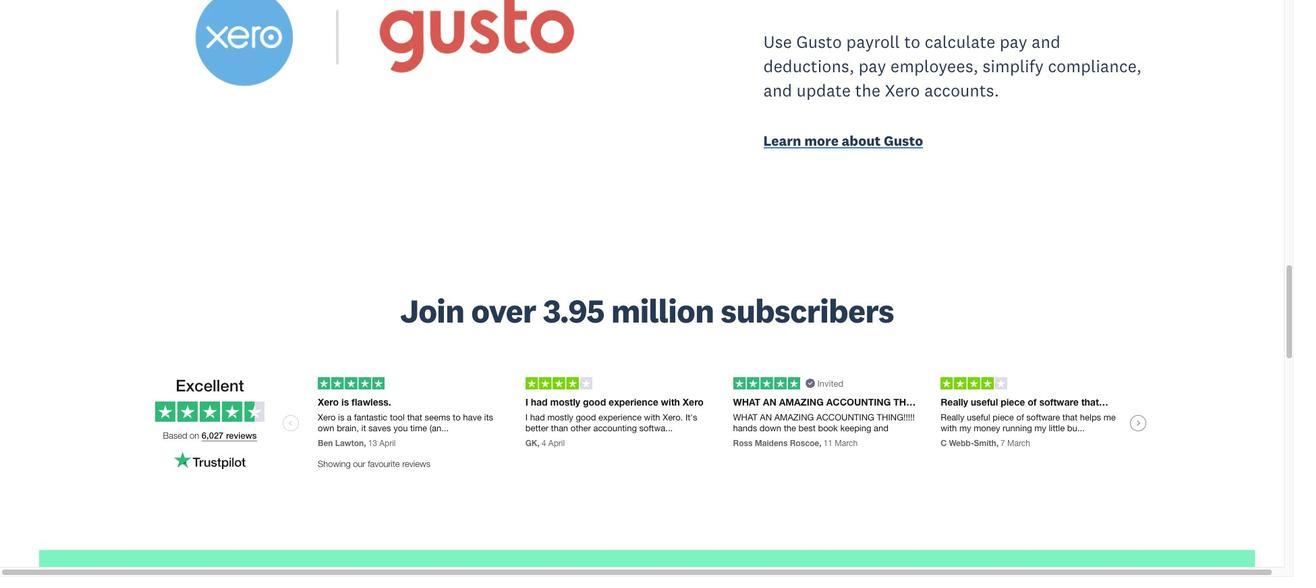 Task type: vqa. For each thing, say whether or not it's contained in the screenshot.
Power
no



Task type: describe. For each thing, give the bounding box(es) containing it.
about
[[842, 131, 881, 150]]

1 vertical spatial pay
[[859, 55, 887, 77]]

join
[[400, 290, 465, 331]]

the
[[856, 80, 881, 101]]

use gusto payroll to calculate pay and deductions, pay employees, simplify compliance, and update the xero accounts.
[[764, 31, 1142, 101]]

subscribers
[[721, 290, 895, 331]]

1 vertical spatial gusto
[[884, 131, 924, 150]]

xero and gusto brands image
[[142, 0, 634, 160]]

calculate
[[925, 31, 996, 53]]

to
[[905, 31, 921, 53]]

xero
[[885, 80, 921, 101]]

over
[[471, 290, 536, 331]]

employees,
[[891, 55, 979, 77]]

1 horizontal spatial pay
[[1000, 31, 1028, 53]]

update
[[797, 80, 851, 101]]

join over 3.95 million subscribers
[[400, 290, 895, 331]]

learn more about gusto
[[764, 131, 924, 150]]



Task type: locate. For each thing, give the bounding box(es) containing it.
learn more about gusto link
[[764, 131, 1152, 153]]

pay down the payroll
[[859, 55, 887, 77]]

0 vertical spatial pay
[[1000, 31, 1028, 53]]

learn
[[764, 131, 802, 150]]

pay
[[1000, 31, 1028, 53], [859, 55, 887, 77]]

0 vertical spatial gusto
[[797, 31, 843, 53]]

and up simplify in the top of the page
[[1032, 31, 1061, 53]]

accounts.
[[925, 80, 1000, 101]]

gusto up deductions,
[[797, 31, 843, 53]]

simplify
[[983, 55, 1044, 77]]

gusto
[[797, 31, 843, 53], [884, 131, 924, 150]]

and
[[1032, 31, 1061, 53], [764, 80, 793, 101]]

use
[[764, 31, 793, 53]]

gusto inside use gusto payroll to calculate pay and deductions, pay employees, simplify compliance, and update the xero accounts.
[[797, 31, 843, 53]]

3.95
[[543, 290, 605, 331]]

compliance,
[[1049, 55, 1142, 77]]

1 horizontal spatial and
[[1032, 31, 1061, 53]]

0 vertical spatial and
[[1032, 31, 1061, 53]]

payroll
[[847, 31, 900, 53]]

0 horizontal spatial pay
[[859, 55, 887, 77]]

more
[[805, 131, 839, 150]]

1 vertical spatial and
[[764, 80, 793, 101]]

1 horizontal spatial gusto
[[884, 131, 924, 150]]

0 horizontal spatial gusto
[[797, 31, 843, 53]]

0 horizontal spatial and
[[764, 80, 793, 101]]

gusto right about
[[884, 131, 924, 150]]

pay up simplify in the top of the page
[[1000, 31, 1028, 53]]

deductions,
[[764, 55, 855, 77]]

million
[[611, 290, 714, 331]]

and down deductions,
[[764, 80, 793, 101]]



